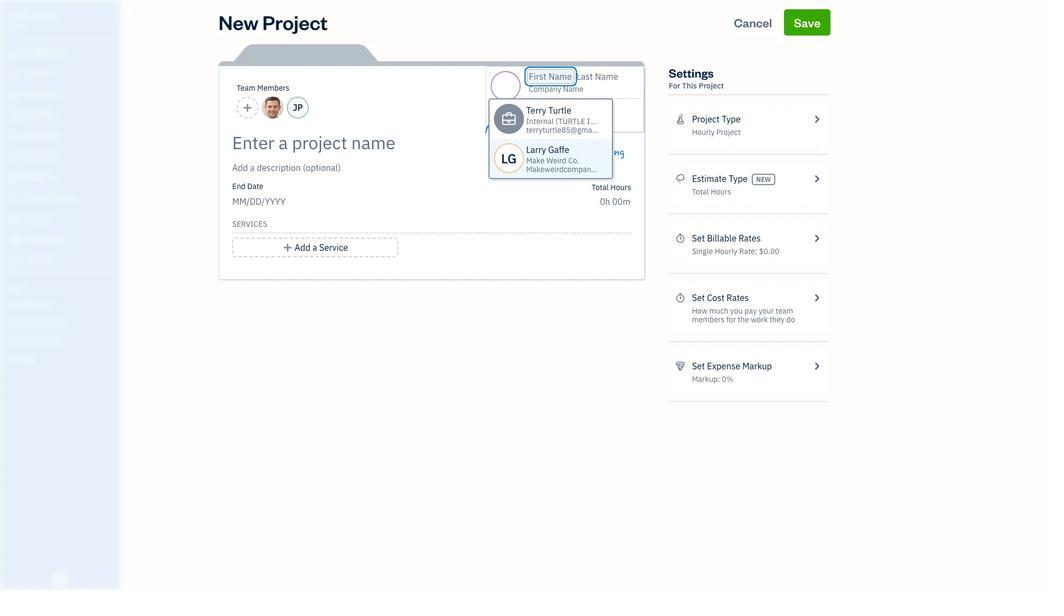 Task type: vqa. For each thing, say whether or not it's contained in the screenshot.
Report Icon
yes



Task type: describe. For each thing, give the bounding box(es) containing it.
items and services image
[[8, 318, 117, 327]]

team
[[776, 306, 793, 316]]

set for set cost rates
[[692, 292, 705, 303]]

hourly project
[[692, 127, 741, 137]]

internal
[[526, 116, 554, 126]]

makeweirdcompany@weird.co
[[526, 164, 631, 174]]

client image
[[7, 68, 20, 79]]

gaffe
[[548, 144, 569, 155]]

save
[[794, 15, 821, 30]]

how
[[692, 306, 708, 316]]

inc)
[[587, 116, 603, 126]]

0 horizontal spatial hours
[[611, 183, 631, 192]]

expense image
[[7, 151, 20, 162]]

First Name text field
[[529, 71, 573, 82]]

dashboard image
[[7, 48, 20, 58]]

make
[[526, 156, 545, 166]]

inc
[[42, 10, 58, 21]]

choose who you're billing the project to
[[518, 146, 625, 172]]

weird
[[546, 156, 566, 166]]

0 horizontal spatial total hours
[[592, 183, 631, 192]]

to
[[566, 159, 574, 172]]

new project
[[219, 9, 328, 35]]

who
[[549, 146, 566, 158]]

invoice image
[[7, 110, 20, 121]]

your
[[759, 306, 774, 316]]

markup: 0%
[[692, 374, 734, 384]]

set billable rates
[[692, 233, 761, 244]]

much
[[709, 306, 729, 316]]

service
[[319, 242, 348, 253]]

timetracking image for set cost rates
[[675, 291, 685, 304]]

end
[[232, 181, 245, 191]]

money image
[[7, 214, 20, 225]]

settings for this project
[[669, 65, 724, 91]]

billable
[[707, 233, 737, 244]]

how much you pay your team members for the work they do
[[692, 306, 795, 325]]

work
[[751, 315, 768, 325]]

main element
[[0, 0, 148, 590]]

members
[[257, 83, 290, 93]]

plus image
[[283, 241, 293, 254]]

this
[[682, 81, 697, 91]]

add a service
[[295, 242, 348, 253]]

phone image
[[529, 117, 540, 126]]

larry
[[526, 144, 546, 155]]

chevronright image for set billable rates
[[812, 232, 822, 245]]

date
[[247, 181, 263, 191]]

owner
[[9, 22, 29, 30]]

0 horizontal spatial total
[[592, 183, 609, 192]]

add team member image
[[243, 101, 253, 114]]

new
[[219, 9, 259, 35]]

Project Description text field
[[232, 161, 533, 174]]

0%
[[722, 374, 734, 384]]

type for estimate type
[[729, 173, 748, 184]]

pay
[[745, 306, 757, 316]]

Company Name text field
[[529, 84, 584, 94]]

0 vertical spatial hourly
[[692, 127, 715, 137]]

team members image
[[8, 301, 117, 309]]

1 horizontal spatial total
[[692, 187, 709, 197]]

the inside choose who you're billing the project to
[[518, 159, 532, 172]]

jp
[[293, 102, 303, 113]]

chevronright image for set cost rates
[[812, 291, 822, 304]]

1 horizontal spatial hours
[[711, 187, 731, 197]]

markup:
[[692, 374, 720, 384]]

turtle
[[548, 105, 571, 116]]

payment image
[[7, 131, 20, 142]]

(turtle
[[556, 116, 585, 126]]

estimate image
[[7, 89, 20, 100]]

project image
[[7, 172, 20, 183]]

team members
[[237, 83, 290, 93]]

:
[[755, 246, 757, 256]]

cancel
[[734, 15, 772, 30]]

timetracking image for set billable rates
[[675, 232, 685, 245]]

settings
[[669, 65, 714, 80]]



Task type: locate. For each thing, give the bounding box(es) containing it.
type
[[722, 114, 741, 125], [729, 173, 748, 184]]

1 horizontal spatial hourly
[[715, 246, 738, 256]]

rates
[[739, 233, 761, 244], [727, 292, 749, 303]]

estimates image
[[675, 172, 685, 185]]

lg
[[501, 149, 517, 167]]

set cost rates
[[692, 292, 749, 303]]

add
[[295, 242, 310, 253]]

services
[[232, 219, 267, 229]]

set up how in the right of the page
[[692, 292, 705, 303]]

settings image
[[8, 353, 117, 362]]

1 chevronright image from the top
[[812, 172, 822, 185]]

1 vertical spatial timetracking image
[[675, 291, 685, 304]]

projects image
[[675, 113, 685, 126]]

larry gaffe make weird co. makeweirdcompany@weird.co
[[526, 144, 631, 174]]

3 set from the top
[[692, 361, 705, 372]]

freshbooks image
[[51, 573, 69, 586]]

envelope image
[[529, 103, 540, 112]]

expenses image
[[675, 360, 685, 373]]

hourly
[[692, 127, 715, 137], [715, 246, 738, 256]]

set up single
[[692, 233, 705, 244]]

total hours
[[592, 183, 631, 192], [692, 187, 731, 197]]

0 vertical spatial the
[[518, 159, 532, 172]]

hours down estimate type in the top of the page
[[711, 187, 731, 197]]

Phone Number text field
[[545, 117, 597, 127]]

you're
[[569, 146, 596, 158]]

for
[[669, 81, 680, 91]]

hourly down project type
[[692, 127, 715, 137]]

report image
[[7, 255, 20, 266]]

2 chevronright image from the top
[[812, 232, 822, 245]]

rates for set billable rates
[[739, 233, 761, 244]]

total hours down estimate
[[692, 187, 731, 197]]

set
[[692, 233, 705, 244], [692, 292, 705, 303], [692, 361, 705, 372]]

terryturtle85@gmail.com
[[526, 125, 613, 135]]

0 vertical spatial chevronright image
[[812, 172, 822, 185]]

terry turtle internal (turtle inc) terryturtle85@gmail.com
[[526, 105, 613, 135]]

project type
[[692, 114, 741, 125]]

1 vertical spatial type
[[729, 173, 748, 184]]

project
[[262, 9, 328, 35], [699, 81, 724, 91], [692, 114, 720, 125], [716, 127, 741, 137]]

Email Address text field
[[545, 103, 595, 113]]

timetracking image left cost
[[675, 291, 685, 304]]

you
[[730, 306, 743, 316]]

rate
[[739, 246, 755, 256]]

0 vertical spatial chevronright image
[[812, 113, 822, 126]]

expense
[[707, 361, 740, 372]]

0 vertical spatial timetracking image
[[675, 232, 685, 245]]

they
[[770, 315, 785, 325]]

bank connections image
[[8, 336, 117, 344]]

1 horizontal spatial the
[[738, 315, 749, 325]]

terry
[[526, 105, 546, 116]]

the
[[518, 159, 532, 172], [738, 315, 749, 325]]

team
[[237, 83, 255, 93]]

2 vertical spatial chevronright image
[[812, 291, 822, 304]]

rates up you
[[727, 292, 749, 303]]

estimate type
[[692, 173, 748, 184]]

1 vertical spatial the
[[738, 315, 749, 325]]

members
[[692, 315, 725, 325]]

1 vertical spatial rates
[[727, 292, 749, 303]]

Last Name text field
[[577, 71, 619, 82]]

markup
[[743, 361, 772, 372]]

total up hourly budget text box at right top
[[592, 183, 609, 192]]

set expense markup
[[692, 361, 772, 372]]

end date
[[232, 181, 263, 191]]

hours
[[611, 183, 631, 192], [711, 187, 731, 197]]

type left 'new'
[[729, 173, 748, 184]]

new
[[756, 175, 771, 184]]

2 timetracking image from the top
[[675, 291, 685, 304]]

1 timetracking image from the top
[[675, 232, 685, 245]]

0 horizontal spatial the
[[518, 159, 532, 172]]

0 horizontal spatial hourly
[[692, 127, 715, 137]]

turtle inc owner
[[9, 10, 58, 30]]

0 vertical spatial set
[[692, 233, 705, 244]]

for
[[727, 315, 736, 325]]

chevronright image for project type
[[812, 113, 822, 126]]

billing
[[598, 146, 625, 158]]

1 set from the top
[[692, 233, 705, 244]]

1 vertical spatial chevronright image
[[812, 232, 822, 245]]

chart image
[[7, 234, 20, 245]]

choose
[[518, 146, 547, 158]]

cost
[[707, 292, 725, 303]]

chevronright image
[[812, 172, 822, 185], [812, 360, 822, 373]]

Hourly Budget text field
[[600, 196, 631, 207]]

total hours up hourly budget text box at right top
[[592, 183, 631, 192]]

0 vertical spatial rates
[[739, 233, 761, 244]]

project
[[535, 159, 563, 172]]

chevronright image
[[812, 113, 822, 126], [812, 232, 822, 245], [812, 291, 822, 304]]

save button
[[784, 9, 831, 36]]

apps image
[[8, 283, 117, 292]]

2 vertical spatial set
[[692, 361, 705, 372]]

total
[[592, 183, 609, 192], [692, 187, 709, 197]]

single
[[692, 246, 713, 256]]

rates up rate
[[739, 233, 761, 244]]

1 chevronright image from the top
[[812, 113, 822, 126]]

rates for set cost rates
[[727, 292, 749, 303]]

total down estimate
[[692, 187, 709, 197]]

type for project type
[[722, 114, 741, 125]]

lg list box
[[489, 98, 631, 179]]

chevronright image for estimate type
[[812, 172, 822, 185]]

set for set expense markup
[[692, 361, 705, 372]]

1 vertical spatial hourly
[[715, 246, 738, 256]]

3 chevronright image from the top
[[812, 291, 822, 304]]

a
[[313, 242, 317, 253]]

the right for
[[738, 315, 749, 325]]

set for set billable rates
[[692, 233, 705, 244]]

0 vertical spatial type
[[722, 114, 741, 125]]

timer image
[[7, 193, 20, 204]]

1 vertical spatial chevronright image
[[812, 360, 822, 373]]

Project Name text field
[[232, 132, 533, 154]]

do
[[787, 315, 795, 325]]

add a service button
[[232, 238, 398, 257]]

hours up hourly budget text box at right top
[[611, 183, 631, 192]]

timetracking image left billable
[[675, 232, 685, 245]]

cancel button
[[724, 9, 782, 36]]

1 vertical spatial set
[[692, 292, 705, 303]]

the down choose
[[518, 159, 532, 172]]

project inside settings for this project
[[699, 81, 724, 91]]

estimate
[[692, 173, 727, 184]]

End date in  format text field
[[232, 196, 365, 207]]

$0.00
[[759, 246, 780, 256]]

timetracking image
[[675, 232, 685, 245], [675, 291, 685, 304]]

chevronright image for set expense markup
[[812, 360, 822, 373]]

the inside how much you pay your team members for the work they do
[[738, 315, 749, 325]]

1 horizontal spatial total hours
[[692, 187, 731, 197]]

set up "markup:"
[[692, 361, 705, 372]]

single hourly rate : $0.00
[[692, 246, 780, 256]]

briefcase image
[[501, 114, 517, 123]]

2 chevronright image from the top
[[812, 360, 822, 373]]

hourly down set billable rates
[[715, 246, 738, 256]]

co.
[[568, 156, 579, 166]]

type up hourly project
[[722, 114, 741, 125]]

2 set from the top
[[692, 292, 705, 303]]

turtle
[[9, 10, 40, 21]]



